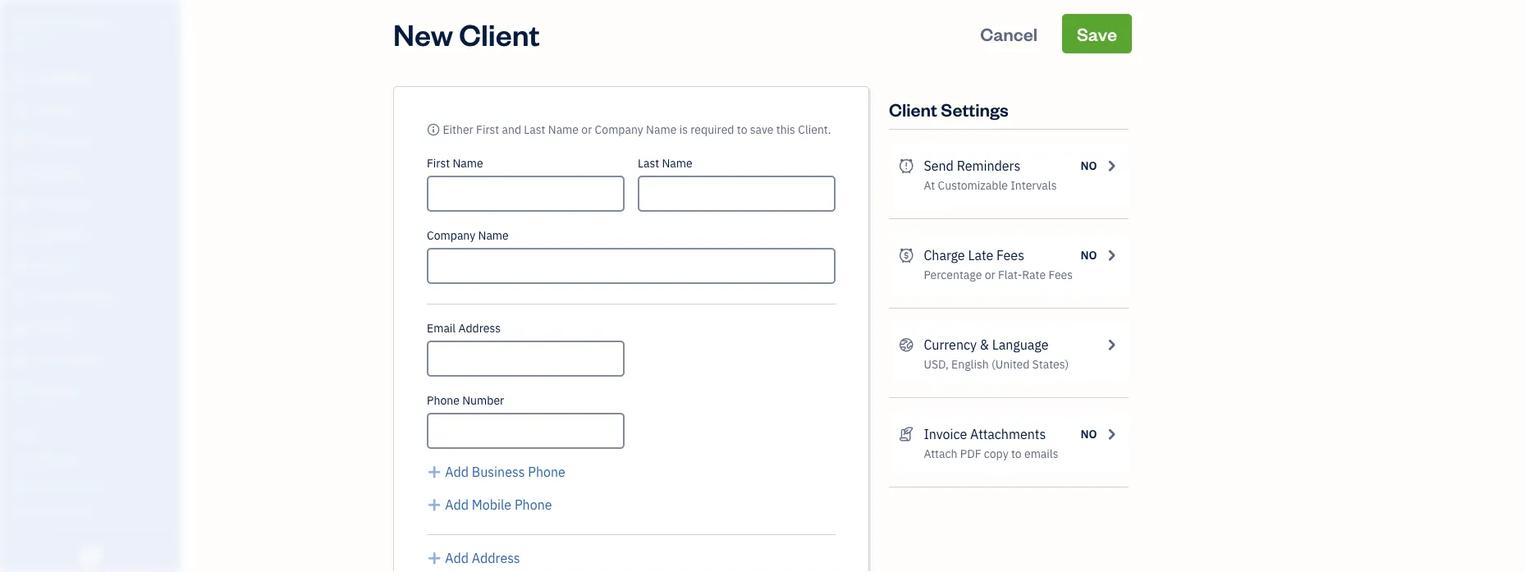 Task type: locate. For each thing, give the bounding box(es) containing it.
3 chevronright image from the top
[[1104, 424, 1119, 444]]

company down first name
[[427, 228, 475, 243]]

0 vertical spatial no
[[1081, 158, 1097, 173]]

1 vertical spatial address
[[472, 550, 520, 567]]

client
[[459, 14, 540, 53], [889, 97, 937, 121]]

save button
[[1062, 14, 1132, 53]]

to left save
[[737, 122, 747, 137]]

name for company name
[[478, 228, 509, 243]]

1 vertical spatial to
[[1011, 446, 1022, 461]]

phone number
[[427, 393, 504, 408]]

chevronright image for send reminders
[[1104, 156, 1119, 176]]

2 vertical spatial chevronright image
[[1104, 424, 1119, 444]]

currency
[[924, 336, 977, 353]]

0 vertical spatial address
[[458, 321, 501, 336]]

1 vertical spatial add
[[445, 496, 469, 513]]

add left "mobile"
[[445, 496, 469, 513]]

this
[[776, 122, 795, 137]]

send reminders
[[924, 157, 1020, 174]]

gary's company owner
[[13, 14, 111, 46]]

0 horizontal spatial company
[[55, 14, 111, 32]]

intervals
[[1011, 178, 1057, 193]]

last right and on the left top of the page
[[524, 122, 545, 137]]

chart image
[[11, 352, 30, 369]]

address
[[458, 321, 501, 336], [472, 550, 520, 567]]

chevronright image
[[1104, 156, 1119, 176], [1104, 335, 1119, 355], [1104, 424, 1119, 444]]

or right and on the left top of the page
[[581, 122, 592, 137]]

phone right "mobile"
[[515, 496, 552, 513]]

(united
[[992, 357, 1030, 372]]

project image
[[11, 259, 30, 275]]

0 horizontal spatial last
[[524, 122, 545, 137]]

client right new
[[459, 14, 540, 53]]

1 vertical spatial chevronright image
[[1104, 335, 1119, 355]]

company right gary's
[[55, 14, 111, 32]]

plus image down plus image
[[427, 495, 442, 515]]

0 horizontal spatial fees
[[996, 247, 1024, 264]]

0 vertical spatial to
[[737, 122, 747, 137]]

currency & language
[[924, 336, 1049, 353]]

1 plus image from the top
[[427, 495, 442, 515]]

name down first name text box
[[478, 228, 509, 243]]

chevronright image
[[1104, 245, 1119, 265]]

and
[[502, 122, 521, 137]]

no for send reminders
[[1081, 158, 1097, 173]]

plus image
[[427, 495, 442, 515], [427, 548, 442, 568]]

2 vertical spatial no
[[1081, 426, 1097, 442]]

number
[[462, 393, 504, 408]]

0 horizontal spatial or
[[581, 122, 592, 137]]

usd, english (united states)
[[924, 357, 1069, 372]]

add for add business phone
[[445, 463, 469, 481]]

address right the email
[[458, 321, 501, 336]]

add
[[445, 463, 469, 481], [445, 496, 469, 513], [445, 550, 469, 567]]

pdf
[[960, 446, 981, 461]]

2 vertical spatial add
[[445, 550, 469, 567]]

phone left number
[[427, 393, 460, 408]]

1 vertical spatial no
[[1081, 247, 1097, 263]]

latereminders image
[[899, 156, 914, 176]]

1 horizontal spatial fees
[[1048, 267, 1073, 282]]

phone inside add business phone button
[[528, 463, 565, 481]]

either first and last name or company name is required to save this client.
[[443, 122, 831, 137]]

client settings
[[889, 97, 1008, 121]]

2 add from the top
[[445, 496, 469, 513]]

attach
[[924, 446, 957, 461]]

0 vertical spatial phone
[[427, 393, 460, 408]]

settings image
[[12, 530, 176, 543]]

customizable
[[938, 178, 1008, 193]]

company name
[[427, 228, 509, 243]]

email
[[427, 321, 456, 336]]

add right plus image
[[445, 463, 469, 481]]

first left and on the left top of the page
[[476, 122, 499, 137]]

business
[[472, 463, 525, 481]]

last
[[524, 122, 545, 137], [638, 156, 659, 171]]

1 chevronright image from the top
[[1104, 156, 1119, 176]]

language
[[992, 336, 1049, 353]]

1 vertical spatial or
[[985, 267, 995, 282]]

0 horizontal spatial to
[[737, 122, 747, 137]]

2 horizontal spatial company
[[595, 122, 643, 137]]

&
[[980, 336, 989, 353]]

0 horizontal spatial first
[[427, 156, 450, 171]]

plus image for add address
[[427, 548, 442, 568]]

1 vertical spatial client
[[889, 97, 937, 121]]

1 horizontal spatial or
[[985, 267, 995, 282]]

at customizable intervals
[[924, 178, 1057, 193]]

0 vertical spatial chevronright image
[[1104, 156, 1119, 176]]

1 vertical spatial phone
[[528, 463, 565, 481]]

to
[[737, 122, 747, 137], [1011, 446, 1022, 461]]

company
[[55, 14, 111, 32], [595, 122, 643, 137], [427, 228, 475, 243]]

last down either first and last name or company name is required to save this client.
[[638, 156, 659, 171]]

timer image
[[11, 290, 30, 306]]

team members image
[[12, 451, 176, 465]]

1 horizontal spatial to
[[1011, 446, 1022, 461]]

1 horizontal spatial company
[[427, 228, 475, 243]]

invoice attachments
[[924, 426, 1046, 443]]

1 add from the top
[[445, 463, 469, 481]]

cancel button
[[965, 14, 1052, 53]]

1 vertical spatial company
[[595, 122, 643, 137]]

0 vertical spatial plus image
[[427, 495, 442, 515]]

0 vertical spatial company
[[55, 14, 111, 32]]

client up 'latereminders' image
[[889, 97, 937, 121]]

name left is
[[646, 122, 677, 137]]

1 no from the top
[[1081, 158, 1097, 173]]

2 no from the top
[[1081, 247, 1097, 263]]

2 vertical spatial phone
[[515, 496, 552, 513]]

name for last name
[[662, 156, 693, 171]]

fees right rate
[[1048, 267, 1073, 282]]

add mobile phone button
[[427, 495, 552, 515]]

no for charge late fees
[[1081, 247, 1097, 263]]

fees
[[996, 247, 1024, 264], [1048, 267, 1073, 282]]

plus image for add mobile phone
[[427, 495, 442, 515]]

no for invoice attachments
[[1081, 426, 1097, 442]]

client.
[[798, 122, 831, 137]]

name down either on the left top of page
[[453, 156, 483, 171]]

fees up flat-
[[996, 247, 1024, 264]]

add down add mobile phone button
[[445, 550, 469, 567]]

0 vertical spatial add
[[445, 463, 469, 481]]

to right copy
[[1011, 446, 1022, 461]]

name down is
[[662, 156, 693, 171]]

phone inside add mobile phone button
[[515, 496, 552, 513]]

new client
[[393, 14, 540, 53]]

address inside add address button
[[472, 550, 520, 567]]

name
[[548, 122, 579, 137], [646, 122, 677, 137], [453, 156, 483, 171], [662, 156, 693, 171], [478, 228, 509, 243]]

reminders
[[957, 157, 1020, 174]]

0 horizontal spatial client
[[459, 14, 540, 53]]

english
[[951, 357, 989, 372]]

add business phone button
[[427, 462, 565, 482]]

freshbooks image
[[77, 546, 103, 566]]

phone
[[427, 393, 460, 408], [528, 463, 565, 481], [515, 496, 552, 513]]

1 vertical spatial plus image
[[427, 548, 442, 568]]

rate
[[1022, 267, 1046, 282]]

no
[[1081, 158, 1097, 173], [1081, 247, 1097, 263], [1081, 426, 1097, 442]]

or
[[581, 122, 592, 137], [985, 267, 995, 282]]

or left flat-
[[985, 267, 995, 282]]

plus image left add address
[[427, 548, 442, 568]]

2 plus image from the top
[[427, 548, 442, 568]]

company up 'last name' on the left of the page
[[595, 122, 643, 137]]

phone for add mobile phone
[[515, 496, 552, 513]]

bank connections image
[[12, 504, 176, 517]]

first
[[476, 122, 499, 137], [427, 156, 450, 171]]

primary image
[[427, 122, 440, 137]]

0 vertical spatial last
[[524, 122, 545, 137]]

phone down phone number text field
[[528, 463, 565, 481]]

email address
[[427, 321, 501, 336]]

3 no from the top
[[1081, 426, 1097, 442]]

2 vertical spatial company
[[427, 228, 475, 243]]

1 horizontal spatial client
[[889, 97, 937, 121]]

1 vertical spatial fees
[[1048, 267, 1073, 282]]

0 vertical spatial or
[[581, 122, 592, 137]]

items and services image
[[12, 478, 176, 491]]

0 vertical spatial first
[[476, 122, 499, 137]]

0 vertical spatial client
[[459, 14, 540, 53]]

address down the add mobile phone
[[472, 550, 520, 567]]

1 vertical spatial last
[[638, 156, 659, 171]]

address for add address
[[472, 550, 520, 567]]

3 add from the top
[[445, 550, 469, 567]]

first down primary image
[[427, 156, 450, 171]]

Company Name text field
[[427, 248, 836, 284]]

usd,
[[924, 357, 949, 372]]



Task type: vqa. For each thing, say whether or not it's contained in the screenshot.
PDF
yes



Task type: describe. For each thing, give the bounding box(es) containing it.
at
[[924, 178, 935, 193]]

owner
[[13, 33, 43, 46]]

required
[[691, 122, 734, 137]]

attachments
[[970, 426, 1046, 443]]

save
[[1077, 22, 1117, 45]]

gary's
[[13, 14, 52, 32]]

charge late fees
[[924, 247, 1024, 264]]

charge
[[924, 247, 965, 264]]

Phone Number text field
[[427, 413, 625, 449]]

save
[[750, 122, 774, 137]]

phone for add business phone
[[528, 463, 565, 481]]

is
[[679, 122, 688, 137]]

emails
[[1024, 446, 1058, 461]]

add business phone
[[445, 463, 565, 481]]

chevronright image for invoice attachments
[[1104, 424, 1119, 444]]

payment image
[[11, 196, 30, 213]]

plus image
[[427, 462, 442, 482]]

attach pdf copy to emails
[[924, 446, 1058, 461]]

latefees image
[[899, 245, 914, 265]]

money image
[[11, 321, 30, 337]]

either
[[443, 122, 473, 137]]

1 horizontal spatial last
[[638, 156, 659, 171]]

expense image
[[11, 227, 30, 244]]

currencyandlanguage image
[[899, 335, 914, 355]]

percentage or flat-rate fees
[[924, 267, 1073, 282]]

send
[[924, 157, 954, 174]]

add address button
[[427, 548, 520, 568]]

company inside gary's company owner
[[55, 14, 111, 32]]

flat-
[[998, 267, 1022, 282]]

invoice image
[[11, 165, 30, 181]]

add mobile phone
[[445, 496, 552, 513]]

name right and on the left top of the page
[[548, 122, 579, 137]]

client image
[[11, 103, 30, 119]]

name for first name
[[453, 156, 483, 171]]

add for add mobile phone
[[445, 496, 469, 513]]

invoice
[[924, 426, 967, 443]]

settings
[[941, 97, 1008, 121]]

invoices image
[[899, 424, 914, 444]]

new
[[393, 14, 453, 53]]

estimate image
[[11, 134, 30, 150]]

main element
[[0, 0, 222, 572]]

Last Name text field
[[638, 176, 836, 212]]

Email Address text field
[[427, 341, 625, 377]]

states)
[[1032, 357, 1069, 372]]

First Name text field
[[427, 176, 625, 212]]

copy
[[984, 446, 1008, 461]]

2 chevronright image from the top
[[1104, 335, 1119, 355]]

percentage
[[924, 267, 982, 282]]

apps image
[[12, 425, 176, 438]]

0 vertical spatial fees
[[996, 247, 1024, 264]]

1 horizontal spatial first
[[476, 122, 499, 137]]

late
[[968, 247, 993, 264]]

cancel
[[980, 22, 1038, 45]]

address for email address
[[458, 321, 501, 336]]

mobile
[[472, 496, 511, 513]]

1 vertical spatial first
[[427, 156, 450, 171]]

add for add address
[[445, 550, 469, 567]]

last name
[[638, 156, 693, 171]]

add address
[[445, 550, 520, 567]]

first name
[[427, 156, 483, 171]]

dashboard image
[[11, 71, 30, 88]]

report image
[[11, 383, 30, 400]]



